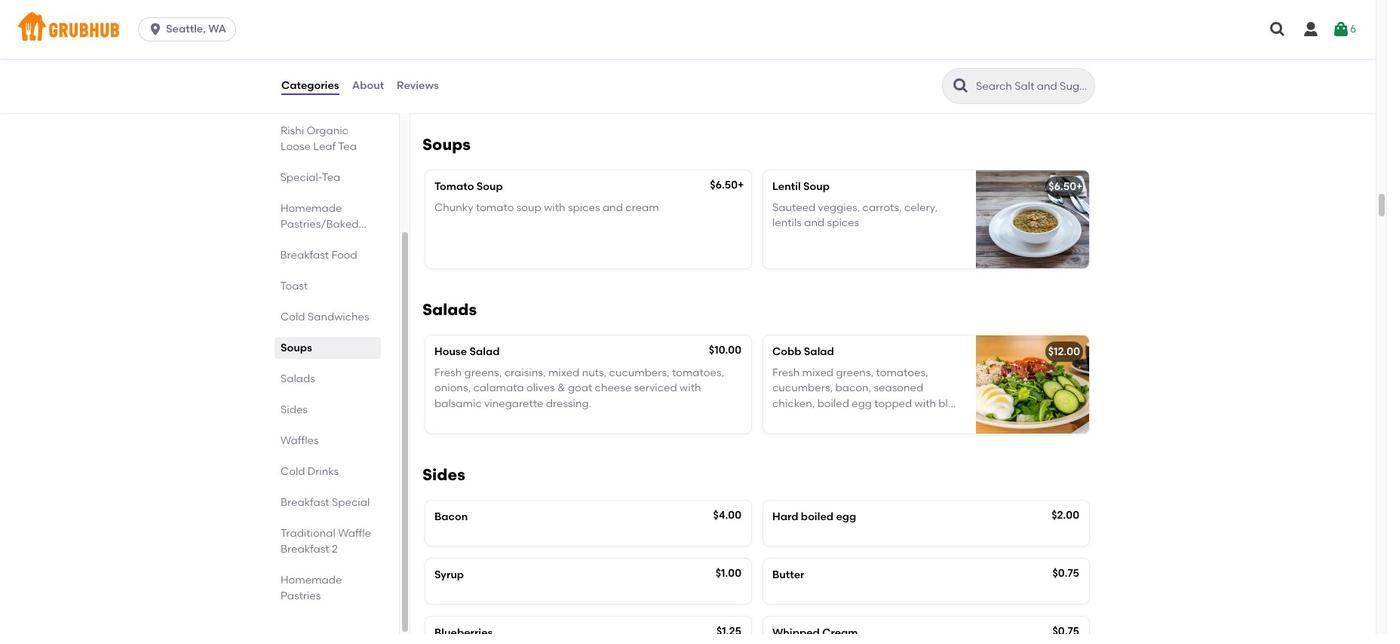 Task type: locate. For each thing, give the bounding box(es) containing it.
lentils
[[772, 217, 802, 230]]

homemade for pastries/baked
[[281, 202, 342, 215]]

tea right 'leaf' at left top
[[338, 140, 357, 153]]

1 cold from the top
[[281, 311, 305, 324]]

0 vertical spatial salads
[[422, 300, 477, 319]]

soup
[[477, 180, 503, 193], [803, 180, 830, 193]]

6
[[1350, 23, 1356, 35]]

with
[[654, 45, 675, 58], [544, 201, 565, 214], [680, 382, 701, 395], [915, 397, 936, 410], [871, 413, 893, 425]]

reviews button
[[396, 59, 440, 113]]

hard boiled egg
[[772, 510, 856, 523]]

with inside homemade hummus served on pita bread with homemade pesto sauce, spinach, cucumbers and tomatoes. a wonderful and filling vegetarian delight!
[[654, 45, 675, 58]]

with left blue at the right bottom of page
[[915, 397, 936, 410]]

1 horizontal spatial salad
[[804, 345, 834, 358]]

served down bacon,
[[835, 413, 869, 425]]

$6.50 +
[[710, 179, 744, 191], [1049, 180, 1083, 193]]

spices right soup
[[568, 201, 600, 214]]

1 horizontal spatial mixed
[[802, 367, 834, 379]]

cold
[[281, 311, 305, 324], [281, 465, 305, 478]]

1 vertical spatial served
[[835, 413, 869, 425]]

2 tomatoes, from the left
[[876, 367, 928, 379]]

1 tomatoes, from the left
[[672, 367, 724, 379]]

waffle
[[338, 527, 371, 540]]

1 horizontal spatial salads
[[422, 300, 477, 319]]

greens, inside fresh greens, craisins, mixed nuts, cucumbers, tomatoes, onions, calamata olives & goat cheese serviced with balsamic vinegarette dressing.
[[464, 367, 502, 379]]

salads up house
[[422, 300, 477, 319]]

$0.75
[[1053, 567, 1079, 580]]

0 vertical spatial cheese
[[595, 382, 632, 395]]

fresh mixed greens, tomatoes, cucumbers, bacon, seasoned chicken, boiled egg topped with blue cheese and served with balsamic vinegarette dressing.
[[772, 367, 961, 441]]

vinegarette down calamata
[[484, 397, 543, 410]]

soup up tomato
[[477, 180, 503, 193]]

breakfast down traditional
[[281, 543, 329, 556]]

0 vertical spatial breakfast
[[281, 249, 329, 262]]

wa
[[208, 23, 226, 35]]

egg inside fresh mixed greens, tomatoes, cucumbers, bacon, seasoned chicken, boiled egg topped with blue cheese and served with balsamic vinegarette dressing.
[[852, 397, 872, 410]]

special-
[[281, 171, 322, 184]]

1 vertical spatial dressing.
[[834, 428, 880, 441]]

with right bread
[[654, 45, 675, 58]]

0 vertical spatial homemade
[[434, 45, 496, 58]]

1 salad from the left
[[470, 345, 500, 358]]

cold for cold drinks
[[281, 465, 305, 478]]

1 vertical spatial cucumbers,
[[772, 382, 833, 395]]

vinegarette down chicken,
[[772, 428, 832, 441]]

served
[[545, 45, 579, 58], [835, 413, 869, 425]]

cucumbers, inside fresh greens, craisins, mixed nuts, cucumbers, tomatoes, onions, calamata olives & goat cheese serviced with balsamic vinegarette dressing.
[[609, 367, 670, 379]]

2 salad from the left
[[804, 345, 834, 358]]

balsamic
[[434, 397, 482, 410], [895, 413, 942, 425]]

seattle, wa
[[166, 23, 226, 35]]

salad for house salad
[[470, 345, 500, 358]]

0 vertical spatial balsamic
[[434, 397, 482, 410]]

dressing. down bacon,
[[834, 428, 880, 441]]

salad right cobb
[[804, 345, 834, 358]]

with right serviced at the bottom of the page
[[680, 382, 701, 395]]

boiled down bacon,
[[817, 397, 849, 410]]

cheese down the nuts,
[[595, 382, 632, 395]]

0 horizontal spatial salads
[[281, 373, 315, 385]]

homemade up pastries/baked
[[281, 202, 342, 215]]

1 vertical spatial vinegarette
[[772, 428, 832, 441]]

celery,
[[904, 201, 938, 214]]

0 vertical spatial egg
[[852, 397, 872, 410]]

tomatoes, inside fresh greens, craisins, mixed nuts, cucumbers, tomatoes, onions, calamata olives & goat cheese serviced with balsamic vinegarette dressing.
[[672, 367, 724, 379]]

$6.50
[[710, 179, 738, 191], [1049, 180, 1076, 193]]

1 horizontal spatial sides
[[422, 465, 465, 484]]

3 breakfast from the top
[[281, 543, 329, 556]]

spices down veggies,
[[827, 217, 859, 230]]

fresh for fresh greens, craisins, mixed nuts, cucumbers, tomatoes, onions, calamata olives & goat cheese serviced with balsamic vinegarette dressing.
[[434, 367, 462, 379]]

1 vertical spatial homemade
[[281, 202, 342, 215]]

1 horizontal spatial soup
[[803, 180, 830, 193]]

2 vertical spatial homemade
[[281, 574, 342, 587]]

vinegarette
[[484, 397, 543, 410], [772, 428, 832, 441]]

mixed inside fresh mixed greens, tomatoes, cucumbers, bacon, seasoned chicken, boiled egg topped with blue cheese and served with balsamic vinegarette dressing.
[[802, 367, 834, 379]]

1 horizontal spatial tomatoes,
[[876, 367, 928, 379]]

1 vertical spatial cheese
[[772, 413, 809, 425]]

and inside the sauteed veggies, carrots, celery, lentils and spices
[[804, 217, 825, 230]]

0 horizontal spatial dressing.
[[546, 397, 591, 410]]

tomatoes, down $10.00
[[672, 367, 724, 379]]

sides
[[281, 404, 308, 416], [422, 465, 465, 484]]

balsamic down topped
[[895, 413, 942, 425]]

2 cold from the top
[[281, 465, 305, 478]]

food
[[332, 249, 358, 262]]

2 vertical spatial breakfast
[[281, 543, 329, 556]]

1 vertical spatial cold
[[281, 465, 305, 478]]

1 breakfast from the top
[[281, 249, 329, 262]]

goods
[[281, 234, 314, 247]]

0 horizontal spatial +
[[738, 179, 744, 191]]

$2.00
[[1052, 509, 1079, 522]]

0 horizontal spatial sides
[[281, 404, 308, 416]]

toast
[[281, 280, 308, 293]]

0 vertical spatial served
[[545, 45, 579, 58]]

1 horizontal spatial svg image
[[1269, 20, 1287, 38]]

homemade up pastries
[[281, 574, 342, 587]]

tomatoes,
[[672, 367, 724, 379], [876, 367, 928, 379]]

cucumbers, up serviced at the bottom of the page
[[609, 367, 670, 379]]

topped
[[874, 397, 912, 410]]

0 vertical spatial tea
[[338, 140, 357, 153]]

mixed down cobb salad
[[802, 367, 834, 379]]

1 horizontal spatial vinegarette
[[772, 428, 832, 441]]

svg image
[[1269, 20, 1287, 38], [1332, 20, 1350, 38], [148, 22, 163, 37]]

vinegarette inside fresh greens, craisins, mixed nuts, cucumbers, tomatoes, onions, calamata olives & goat cheese serviced with balsamic vinegarette dressing.
[[484, 397, 543, 410]]

breakfast up traditional
[[281, 496, 329, 509]]

salads
[[422, 300, 477, 319], [281, 373, 315, 385]]

salad for cobb salad
[[804, 345, 834, 358]]

salad
[[470, 345, 500, 358], [804, 345, 834, 358]]

tea
[[338, 140, 357, 153], [322, 171, 341, 184]]

vegetarian
[[605, 76, 661, 89]]

and
[[670, 61, 691, 73], [553, 76, 573, 89], [603, 201, 623, 214], [804, 217, 825, 230], [812, 413, 832, 425]]

carrots,
[[863, 201, 902, 214]]

hummus
[[498, 45, 543, 58]]

egg
[[852, 397, 872, 410], [836, 510, 856, 523]]

greens, up bacon,
[[836, 367, 874, 379]]

0 horizontal spatial spices
[[568, 201, 600, 214]]

loose
[[281, 140, 311, 153]]

1 horizontal spatial $6.50
[[1049, 180, 1076, 193]]

drinks
[[308, 465, 339, 478]]

0 horizontal spatial served
[[545, 45, 579, 58]]

svg image right svg icon
[[1332, 20, 1350, 38]]

1 horizontal spatial fresh
[[772, 367, 800, 379]]

cheese down chicken,
[[772, 413, 809, 425]]

svg image left the seattle,
[[148, 22, 163, 37]]

1 horizontal spatial spices
[[827, 217, 859, 230]]

soup right lentil
[[803, 180, 830, 193]]

fresh up onions,
[[434, 367, 462, 379]]

and down sauteed
[[804, 217, 825, 230]]

greens, up calamata
[[464, 367, 502, 379]]

0 vertical spatial cucumbers,
[[609, 367, 670, 379]]

filling
[[576, 76, 603, 89]]

homemade for pastries
[[281, 574, 342, 587]]

and down chicken,
[[812, 413, 832, 425]]

1 horizontal spatial balsamic
[[895, 413, 942, 425]]

0 horizontal spatial vinegarette
[[484, 397, 543, 410]]

1 greens, from the left
[[464, 367, 502, 379]]

homemade
[[434, 45, 496, 58], [281, 202, 342, 215], [281, 574, 342, 587]]

breakfast special
[[281, 496, 370, 509]]

served up sauce,
[[545, 45, 579, 58]]

1 horizontal spatial greens,
[[836, 367, 874, 379]]

svg image inside seattle, wa button
[[148, 22, 163, 37]]

homemade inside homemade hummus served on pita bread with homemade pesto sauce, spinach, cucumbers and tomatoes. a wonderful and filling vegetarian delight!
[[434, 45, 496, 58]]

0 horizontal spatial tomatoes,
[[672, 367, 724, 379]]

soup
[[517, 201, 541, 214]]

veggies,
[[818, 201, 860, 214]]

salad right house
[[470, 345, 500, 358]]

fresh
[[434, 367, 462, 379], [772, 367, 800, 379]]

0 vertical spatial dressing.
[[546, 397, 591, 410]]

1 horizontal spatial dressing.
[[834, 428, 880, 441]]

cheese inside fresh greens, craisins, mixed nuts, cucumbers, tomatoes, onions, calamata olives & goat cheese serviced with balsamic vinegarette dressing.
[[595, 382, 632, 395]]

homemade inside the 'homemade pastries/baked goods breakfast food'
[[281, 202, 342, 215]]

boiled right hard
[[801, 510, 834, 523]]

spices
[[568, 201, 600, 214], [827, 217, 859, 230]]

craisins,
[[504, 367, 546, 379]]

0 horizontal spatial soup
[[477, 180, 503, 193]]

salads up waffles
[[281, 373, 315, 385]]

tomatoes.
[[434, 76, 487, 89]]

nuts,
[[582, 367, 607, 379]]

bacon
[[434, 510, 468, 523]]

0 vertical spatial boiled
[[817, 397, 849, 410]]

0 vertical spatial vinegarette
[[484, 397, 543, 410]]

cream
[[625, 201, 659, 214]]

pita
[[597, 45, 618, 58]]

mixed up the &
[[548, 367, 580, 379]]

0 vertical spatial sides
[[281, 404, 308, 416]]

breakfast inside traditional waffle breakfast 2
[[281, 543, 329, 556]]

spices inside the sauteed veggies, carrots, celery, lentils and spices
[[827, 217, 859, 230]]

pesto
[[497, 61, 526, 73]]

fresh greens, craisins, mixed nuts, cucumbers, tomatoes, onions, calamata olives & goat cheese serviced with balsamic vinegarette dressing.
[[434, 367, 724, 410]]

0 horizontal spatial svg image
[[148, 22, 163, 37]]

0 vertical spatial cold
[[281, 311, 305, 324]]

house
[[434, 345, 467, 358]]

2 fresh from the left
[[772, 367, 800, 379]]

0 horizontal spatial balsamic
[[434, 397, 482, 410]]

0 horizontal spatial cheese
[[595, 382, 632, 395]]

1 vertical spatial breakfast
[[281, 496, 329, 509]]

reviews
[[397, 79, 439, 92]]

fresh down cobb
[[772, 367, 800, 379]]

balsamic inside fresh greens, craisins, mixed nuts, cucumbers, tomatoes, onions, calamata olives & goat cheese serviced with balsamic vinegarette dressing.
[[434, 397, 482, 410]]

1 horizontal spatial served
[[835, 413, 869, 425]]

blue
[[939, 397, 961, 410]]

tomatoes, up seasoned
[[876, 367, 928, 379]]

balsamic inside fresh mixed greens, tomatoes, cucumbers, bacon, seasoned chicken, boiled egg topped with blue cheese and served with balsamic vinegarette dressing.
[[895, 413, 942, 425]]

greens,
[[464, 367, 502, 379], [836, 367, 874, 379]]

1 soup from the left
[[477, 180, 503, 193]]

1 vertical spatial boiled
[[801, 510, 834, 523]]

0 vertical spatial spices
[[568, 201, 600, 214]]

cobb
[[772, 345, 801, 358]]

egg down bacon,
[[852, 397, 872, 410]]

homemade up homemade
[[434, 45, 496, 58]]

breakfast down goods
[[281, 249, 329, 262]]

cold left drinks
[[281, 465, 305, 478]]

0 horizontal spatial soups
[[281, 342, 312, 355]]

1 vertical spatial spices
[[827, 217, 859, 230]]

serviced
[[634, 382, 677, 395]]

cold down toast
[[281, 311, 305, 324]]

1 mixed from the left
[[548, 367, 580, 379]]

dressing. down the &
[[546, 397, 591, 410]]

cucumbers
[[610, 61, 668, 73]]

tea down 'leaf' at left top
[[322, 171, 341, 184]]

pastries/baked
[[281, 218, 359, 231]]

search icon image
[[952, 77, 970, 95]]

1 horizontal spatial soups
[[422, 135, 471, 154]]

svg image left svg icon
[[1269, 20, 1287, 38]]

1 horizontal spatial cheese
[[772, 413, 809, 425]]

mixed inside fresh greens, craisins, mixed nuts, cucumbers, tomatoes, onions, calamata olives & goat cheese serviced with balsamic vinegarette dressing.
[[548, 367, 580, 379]]

1 horizontal spatial cucumbers,
[[772, 382, 833, 395]]

organic
[[307, 124, 348, 137]]

2 horizontal spatial svg image
[[1332, 20, 1350, 38]]

soups
[[422, 135, 471, 154], [281, 342, 312, 355]]

boiled
[[817, 397, 849, 410], [801, 510, 834, 523]]

1 fresh from the left
[[434, 367, 462, 379]]

fresh inside fresh mixed greens, tomatoes, cucumbers, bacon, seasoned chicken, boiled egg topped with blue cheese and served with balsamic vinegarette dressing.
[[772, 367, 800, 379]]

1 vertical spatial balsamic
[[895, 413, 942, 425]]

breakfast
[[281, 249, 329, 262], [281, 496, 329, 509], [281, 543, 329, 556]]

dressing. inside fresh greens, craisins, mixed nuts, cucumbers, tomatoes, onions, calamata olives & goat cheese serviced with balsamic vinegarette dressing.
[[546, 397, 591, 410]]

cheese inside fresh mixed greens, tomatoes, cucumbers, bacon, seasoned chicken, boiled egg topped with blue cheese and served with balsamic vinegarette dressing.
[[772, 413, 809, 425]]

svg image for 6
[[1332, 20, 1350, 38]]

cheese
[[595, 382, 632, 395], [772, 413, 809, 425]]

2 soup from the left
[[803, 180, 830, 193]]

0 horizontal spatial fresh
[[434, 367, 462, 379]]

fresh inside fresh greens, craisins, mixed nuts, cucumbers, tomatoes, onions, calamata olives & goat cheese serviced with balsamic vinegarette dressing.
[[434, 367, 462, 379]]

soups up tomato
[[422, 135, 471, 154]]

sides up waffles
[[281, 404, 308, 416]]

0 horizontal spatial cucumbers,
[[609, 367, 670, 379]]

balsamic down onions,
[[434, 397, 482, 410]]

soups down "cold sandwiches"
[[281, 342, 312, 355]]

2 greens, from the left
[[836, 367, 874, 379]]

egg right hard
[[836, 510, 856, 523]]

cucumbers, up chicken,
[[772, 382, 833, 395]]

0 horizontal spatial mixed
[[548, 367, 580, 379]]

spinach,
[[564, 61, 608, 73]]

2 mixed from the left
[[802, 367, 834, 379]]

0 horizontal spatial salad
[[470, 345, 500, 358]]

0 horizontal spatial greens,
[[464, 367, 502, 379]]

sides up bacon on the left bottom
[[422, 465, 465, 484]]

svg image inside the 6 button
[[1332, 20, 1350, 38]]



Task type: describe. For each thing, give the bounding box(es) containing it.
0 vertical spatial soups
[[422, 135, 471, 154]]

categories
[[281, 79, 339, 92]]

tomato soup
[[434, 180, 503, 193]]

and up delight!
[[670, 61, 691, 73]]

with down topped
[[871, 413, 893, 425]]

1 vertical spatial egg
[[836, 510, 856, 523]]

breakfast inside the 'homemade pastries/baked goods breakfast food'
[[281, 249, 329, 262]]

bacon,
[[835, 382, 871, 395]]

categories button
[[281, 59, 340, 113]]

special
[[332, 496, 370, 509]]

1 horizontal spatial +
[[1076, 180, 1083, 193]]

soup for tomato soup
[[477, 180, 503, 193]]

bread
[[620, 45, 651, 58]]

homemade hummus served on pita bread with homemade pesto sauce, spinach, cucumbers and tomatoes. a wonderful and filling vegetarian delight!
[[434, 45, 702, 89]]

1 vertical spatial tea
[[322, 171, 341, 184]]

rishi organic loose leaf tea
[[281, 124, 357, 153]]

sandwiches
[[308, 311, 369, 324]]

cold drinks
[[281, 465, 339, 478]]

cold sandwiches
[[281, 311, 369, 324]]

$4.00
[[713, 509, 741, 522]]

vinegarette inside fresh mixed greens, tomatoes, cucumbers, bacon, seasoned chicken, boiled egg topped with blue cheese and served with balsamic vinegarette dressing.
[[772, 428, 832, 441]]

homemade pastries/baked goods breakfast food
[[281, 202, 359, 262]]

chicken,
[[772, 397, 815, 410]]

$10.00
[[709, 344, 741, 357]]

seattle,
[[166, 23, 206, 35]]

homemade for hummus
[[434, 45, 496, 58]]

2 breakfast from the top
[[281, 496, 329, 509]]

6 button
[[1332, 16, 1356, 43]]

cold for cold sandwiches
[[281, 311, 305, 324]]

hard
[[772, 510, 798, 523]]

soup for lentil soup
[[803, 180, 830, 193]]

syrup
[[434, 569, 464, 582]]

cobb salad
[[772, 345, 834, 358]]

1 vertical spatial soups
[[281, 342, 312, 355]]

1 horizontal spatial $6.50 +
[[1049, 180, 1083, 193]]

homemade hummus served on pita bread with homemade pesto sauce, spinach, cucumbers and tomatoes. a wonderful and filling vegetarian delight! button
[[425, 14, 751, 104]]

served inside homemade hummus served on pita bread with homemade pesto sauce, spinach, cucumbers and tomatoes. a wonderful and filling vegetarian delight!
[[545, 45, 579, 58]]

homemade
[[434, 61, 494, 73]]

traditional waffle breakfast 2
[[281, 527, 371, 556]]

greens, inside fresh mixed greens, tomatoes, cucumbers, bacon, seasoned chicken, boiled egg topped with blue cheese and served with balsamic vinegarette dressing.
[[836, 367, 874, 379]]

​chunky
[[434, 201, 473, 214]]

​chunky tomato soup with spices and cream
[[434, 201, 659, 214]]

a
[[489, 76, 497, 89]]

cobb salad image
[[976, 335, 1089, 434]]

0 horizontal spatial $6.50 +
[[710, 179, 744, 191]]

about button
[[351, 59, 385, 113]]

tea inside rishi organic loose leaf tea
[[338, 140, 357, 153]]

and down sauce,
[[553, 76, 573, 89]]

dressing. inside fresh mixed greens, tomatoes, cucumbers, bacon, seasoned chicken, boiled egg topped with blue cheese and served with balsamic vinegarette dressing.
[[834, 428, 880, 441]]

cucumbers, inside fresh mixed greens, tomatoes, cucumbers, bacon, seasoned chicken, boiled egg topped with blue cheese and served with balsamic vinegarette dressing.
[[772, 382, 833, 395]]

2
[[332, 543, 338, 556]]

$12.00
[[1048, 345, 1080, 358]]

traditional
[[281, 527, 336, 540]]

svg image
[[1302, 20, 1320, 38]]

lentil
[[772, 180, 801, 193]]

and inside fresh mixed greens, tomatoes, cucumbers, bacon, seasoned chicken, boiled egg topped with blue cheese and served with balsamic vinegarette dressing.
[[812, 413, 832, 425]]

with right soup
[[544, 201, 565, 214]]

1 vertical spatial sides
[[422, 465, 465, 484]]

0 horizontal spatial $6.50
[[710, 179, 738, 191]]

svg image for seattle, wa
[[148, 22, 163, 37]]

wonderful
[[499, 76, 550, 89]]

pastries
[[281, 590, 321, 603]]

lentil soup image
[[976, 170, 1089, 268]]

tomato
[[476, 201, 514, 214]]

Search Salt and Sugar Cafe and Bakery search field
[[975, 79, 1090, 94]]

house salad
[[434, 345, 500, 358]]

rishi
[[281, 124, 304, 137]]

seattle, wa button
[[138, 17, 242, 41]]

tomatoes, inside fresh mixed greens, tomatoes, cucumbers, bacon, seasoned chicken, boiled egg topped with blue cheese and served with balsamic vinegarette dressing.
[[876, 367, 928, 379]]

homemade pastries
[[281, 574, 342, 603]]

boiled inside fresh mixed greens, tomatoes, cucumbers, bacon, seasoned chicken, boiled egg topped with blue cheese and served with balsamic vinegarette dressing.
[[817, 397, 849, 410]]

lentil soup
[[772, 180, 830, 193]]

main navigation navigation
[[0, 0, 1376, 59]]

sauteed
[[772, 201, 816, 214]]

calamata
[[473, 382, 524, 395]]

delight!
[[663, 76, 702, 89]]

with inside fresh greens, craisins, mixed nuts, cucumbers, tomatoes, onions, calamata olives & goat cheese serviced with balsamic vinegarette dressing.
[[680, 382, 701, 395]]

on
[[582, 45, 595, 58]]

special-tea
[[281, 171, 341, 184]]

sauteed veggies, carrots, celery, lentils and spices
[[772, 201, 938, 230]]

onions,
[[434, 382, 471, 395]]

1 vertical spatial salads
[[281, 373, 315, 385]]

waffles
[[281, 434, 319, 447]]

fresh for fresh mixed greens, tomatoes, cucumbers, bacon, seasoned chicken, boiled egg topped with blue cheese and served with balsamic vinegarette dressing.
[[772, 367, 800, 379]]

butter
[[772, 569, 804, 582]]

leaf
[[313, 140, 336, 153]]

and left cream
[[603, 201, 623, 214]]

served inside fresh mixed greens, tomatoes, cucumbers, bacon, seasoned chicken, boiled egg topped with blue cheese and served with balsamic vinegarette dressing.
[[835, 413, 869, 425]]

seasoned
[[874, 382, 923, 395]]

about
[[352, 79, 384, 92]]

tomato
[[434, 180, 474, 193]]

olives
[[527, 382, 555, 395]]

goat
[[568, 382, 592, 395]]

&
[[557, 382, 565, 395]]

$1.00
[[716, 567, 741, 580]]

sauce,
[[528, 61, 562, 73]]



Task type: vqa. For each thing, say whether or not it's contained in the screenshot.
No
no



